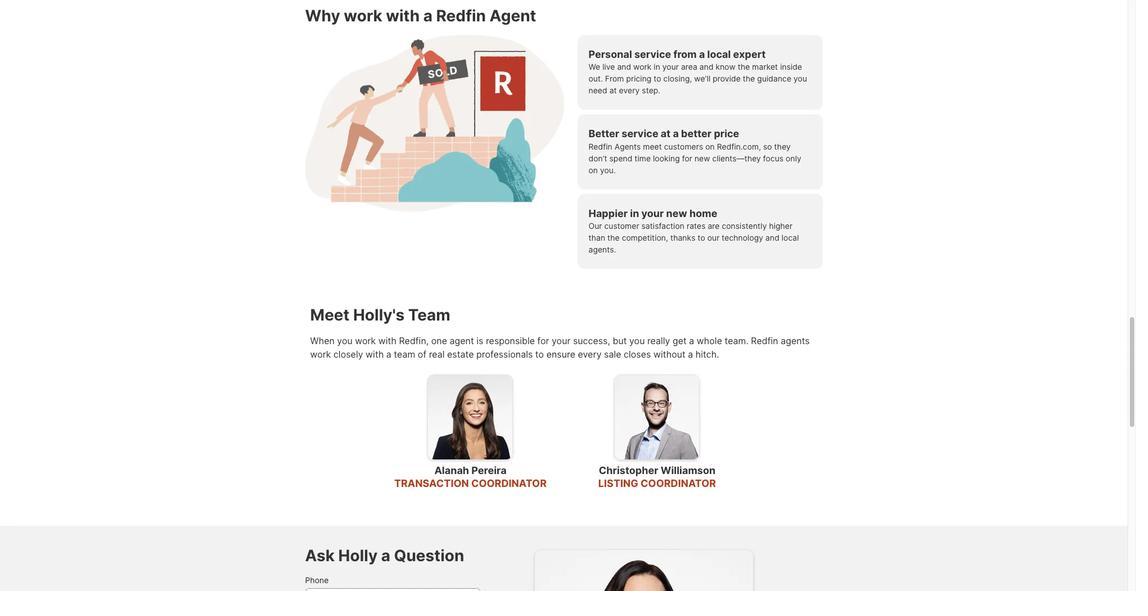 Task type: describe. For each thing, give the bounding box(es) containing it.
agents
[[615, 142, 641, 151]]

are
[[708, 221, 720, 231]]

1 horizontal spatial in
[[654, 62, 661, 72]]

team.
[[725, 336, 749, 347]]

holly's
[[353, 306, 405, 325]]

happier
[[589, 208, 628, 219]]

1 horizontal spatial you
[[630, 336, 645, 347]]

spend
[[610, 153, 633, 163]]

is
[[477, 336, 484, 347]]

0 horizontal spatial and
[[618, 62, 631, 72]]

0 vertical spatial your
[[663, 62, 679, 72]]

so
[[764, 142, 772, 151]]

you.
[[600, 165, 616, 175]]

but
[[613, 336, 627, 347]]

consistently
[[722, 221, 767, 231]]

when
[[310, 336, 335, 347]]

from
[[674, 48, 697, 60]]

price
[[714, 128, 740, 140]]

competition,
[[622, 233, 669, 243]]

ask
[[305, 547, 335, 566]]

at inside better service at a better price redfin agents meet customers on redfin.com, so they don't spend time looking for new clients—they focus only on you.
[[661, 128, 671, 140]]

coordinator for williamson
[[641, 478, 716, 489]]

need
[[589, 86, 608, 95]]

sale
[[604, 349, 622, 360]]

we'll
[[695, 74, 711, 83]]

they
[[775, 142, 791, 151]]

we live and work in your area
[[589, 62, 698, 72]]

closes
[[624, 349, 651, 360]]

looking
[[653, 153, 680, 163]]

step.
[[642, 86, 661, 95]]

satisfaction
[[642, 221, 685, 231]]

success,
[[573, 336, 611, 347]]

ask holly a question
[[305, 547, 464, 566]]

redfin inside when you work with redfin, one agent is responsible for your success, but you really get a whole team. redfin agents work closely with a team of real estate professionals to ensure every sale closes without a hitch.
[[751, 336, 779, 347]]

don't
[[589, 153, 608, 163]]

meet holly's team
[[310, 306, 451, 325]]

happier in your new home our customer satisfaction rates are consistently higher than the competition, thanks to our technology and local agents.
[[589, 208, 799, 254]]

meet
[[310, 306, 350, 325]]

why
[[305, 6, 340, 25]]

new inside better service at a better price redfin agents meet customers on redfin.com, so they don't spend time looking for new clients—they focus only on you.
[[695, 153, 711, 163]]

meet
[[643, 142, 662, 151]]

pereira
[[472, 465, 507, 477]]

redfin inside better service at a better price redfin agents meet customers on redfin.com, so they don't spend time looking for new clients—they focus only on you.
[[589, 142, 613, 151]]

your inside happier in your new home our customer satisfaction rates are consistently higher than the competition, thanks to our technology and local agents.
[[642, 208, 664, 219]]

phone
[[305, 576, 329, 585]]

guidance
[[758, 74, 792, 83]]

one
[[431, 336, 447, 347]]

team
[[394, 349, 415, 360]]

alanah pereira transaction coordinator
[[394, 465, 547, 489]]

our
[[589, 221, 602, 231]]

get
[[673, 336, 687, 347]]

work up closely
[[355, 336, 376, 347]]

market
[[753, 62, 778, 72]]

agent image for alanah
[[428, 375, 513, 460]]

personal service from a local expert
[[589, 48, 766, 60]]

service for better
[[622, 128, 659, 140]]

when you work with redfin, one agent is responsible for your success, but you really get a whole team. redfin agents work closely with a team of real estate professionals to ensure every sale closes without a hitch.
[[310, 336, 810, 360]]

to inside happier in your new home our customer satisfaction rates are consistently higher than the competition, thanks to our technology and local agents.
[[698, 233, 706, 243]]

of
[[418, 349, 427, 360]]

service for personal
[[635, 48, 671, 60]]

redfin.com,
[[717, 142, 761, 151]]

agents.
[[589, 245, 616, 254]]

know
[[716, 62, 736, 72]]

0 horizontal spatial local
[[708, 48, 731, 60]]

closing,
[[664, 74, 692, 83]]

0 horizontal spatial you
[[337, 336, 353, 347]]

pricing
[[627, 74, 652, 83]]

2 vertical spatial with
[[366, 349, 384, 360]]

a inside better service at a better price redfin agents meet customers on redfin.com, so they don't spend time looking for new clients—they focus only on you.
[[673, 128, 679, 140]]

at inside and know the market inside out. from pricing to closing, we'll provide the guidance you need at every step.
[[610, 86, 617, 95]]

from
[[605, 74, 624, 83]]

why work with a redfin agent
[[305, 6, 537, 25]]

our
[[708, 233, 720, 243]]

work down when on the bottom of page
[[310, 349, 331, 360]]

christopher
[[599, 465, 659, 477]]

williamson
[[661, 465, 716, 477]]

the inside happier in your new home our customer satisfaction rates are consistently higher than the competition, thanks to our technology and local agents.
[[608, 233, 620, 243]]

personal
[[589, 48, 632, 60]]

team
[[408, 306, 451, 325]]

redfin,
[[399, 336, 429, 347]]



Task type: locate. For each thing, give the bounding box(es) containing it.
0 vertical spatial local
[[708, 48, 731, 60]]

listing
[[599, 478, 639, 489]]

rates
[[687, 221, 706, 231]]

0 horizontal spatial on
[[589, 165, 598, 175]]

your up the satisfaction
[[642, 208, 664, 219]]

2 coordinator from the left
[[641, 478, 716, 489]]

2 horizontal spatial you
[[794, 74, 808, 83]]

work with redfin image
[[305, 35, 564, 211]]

agent
[[490, 6, 537, 25]]

coordinator inside christopher williamson listing coordinator
[[641, 478, 716, 489]]

customer
[[605, 221, 640, 231]]

on down better
[[706, 142, 715, 151]]

we
[[589, 62, 601, 72]]

for inside better service at a better price redfin agents meet customers on redfin.com, so they don't spend time looking for new clients—they focus only on you.
[[682, 153, 693, 163]]

the down "customer"
[[608, 233, 620, 243]]

0 vertical spatial new
[[695, 153, 711, 163]]

better
[[589, 128, 620, 140]]

expert
[[734, 48, 766, 60]]

1 horizontal spatial and
[[700, 62, 714, 72]]

2 vertical spatial the
[[608, 233, 620, 243]]

0 vertical spatial for
[[682, 153, 693, 163]]

0 vertical spatial to
[[654, 74, 662, 83]]

better service at a better price redfin agents meet customers on redfin.com, so they don't spend time looking for new clients—they focus only on you.
[[589, 128, 802, 175]]

every inside and know the market inside out. from pricing to closing, we'll provide the guidance you need at every step.
[[619, 86, 640, 95]]

customers
[[664, 142, 704, 151]]

your up closing,
[[663, 62, 679, 72]]

0 vertical spatial in
[[654, 62, 661, 72]]

1 horizontal spatial coordinator
[[641, 478, 716, 489]]

0 vertical spatial with
[[386, 6, 420, 25]]

local inside happier in your new home our customer satisfaction rates are consistently higher than the competition, thanks to our technology and local agents.
[[782, 233, 799, 243]]

coordinator
[[472, 478, 547, 489], [641, 478, 716, 489]]

1 vertical spatial the
[[743, 74, 755, 83]]

better
[[681, 128, 712, 140]]

1 vertical spatial local
[[782, 233, 799, 243]]

1 horizontal spatial local
[[782, 233, 799, 243]]

alanah
[[435, 465, 469, 477]]

0 horizontal spatial coordinator
[[472, 478, 547, 489]]

1 horizontal spatial every
[[619, 86, 640, 95]]

at down from
[[610, 86, 617, 95]]

agents
[[781, 336, 810, 347]]

1 vertical spatial service
[[622, 128, 659, 140]]

for inside when you work with redfin, one agent is responsible for your success, but you really get a whole team. redfin agents work closely with a team of real estate professionals to ensure every sale closes without a hitch.
[[538, 336, 550, 347]]

work right why
[[344, 6, 382, 25]]

whole
[[697, 336, 723, 347]]

0 vertical spatial redfin
[[436, 6, 486, 25]]

1 vertical spatial every
[[578, 349, 602, 360]]

responsible
[[486, 336, 535, 347]]

professionals
[[477, 349, 533, 360]]

the down market
[[743, 74, 755, 83]]

christopher williamson listing coordinator
[[599, 465, 716, 489]]

you up 'closes'
[[630, 336, 645, 347]]

0 vertical spatial at
[[610, 86, 617, 95]]

transaction
[[394, 478, 469, 489]]

2 vertical spatial your
[[552, 336, 571, 347]]

to
[[654, 74, 662, 83], [698, 233, 706, 243], [536, 349, 544, 360]]

to inside when you work with redfin, one agent is responsible for your success, but you really get a whole team. redfin agents work closely with a team of real estate professionals to ensure every sale closes without a hitch.
[[536, 349, 544, 360]]

0 horizontal spatial for
[[538, 336, 550, 347]]

and up we'll
[[700, 62, 714, 72]]

service inside better service at a better price redfin agents meet customers on redfin.com, so they don't spend time looking for new clients—they focus only on you.
[[622, 128, 659, 140]]

to up step.
[[654, 74, 662, 83]]

holly
[[339, 547, 378, 566]]

every inside when you work with redfin, one agent is responsible for your success, but you really get a whole team. redfin agents work closely with a team of real estate professionals to ensure every sale closes without a hitch.
[[578, 349, 602, 360]]

0 horizontal spatial to
[[536, 349, 544, 360]]

your
[[663, 62, 679, 72], [642, 208, 664, 219], [552, 336, 571, 347]]

in inside happier in your new home our customer satisfaction rates are consistently higher than the competition, thanks to our technology and local agents.
[[630, 208, 639, 219]]

home
[[690, 208, 718, 219]]

ensure
[[547, 349, 576, 360]]

0 horizontal spatial agent image
[[428, 375, 513, 460]]

every down success,
[[578, 349, 602, 360]]

0 vertical spatial every
[[619, 86, 640, 95]]

inside
[[781, 62, 803, 72]]

0 horizontal spatial new
[[667, 208, 688, 219]]

for
[[682, 153, 693, 163], [538, 336, 550, 347]]

1 vertical spatial on
[[589, 165, 598, 175]]

1 horizontal spatial to
[[654, 74, 662, 83]]

closely
[[334, 349, 363, 360]]

for up ensure on the bottom
[[538, 336, 550, 347]]

really
[[648, 336, 670, 347]]

you
[[794, 74, 808, 83], [337, 336, 353, 347], [630, 336, 645, 347]]

in down personal service from a local expert
[[654, 62, 661, 72]]

work up pricing
[[634, 62, 652, 72]]

1 horizontal spatial new
[[695, 153, 711, 163]]

1 vertical spatial for
[[538, 336, 550, 347]]

0 vertical spatial on
[[706, 142, 715, 151]]

1 horizontal spatial for
[[682, 153, 693, 163]]

local down higher
[[782, 233, 799, 243]]

coordinator for pereira
[[472, 478, 547, 489]]

time
[[635, 153, 651, 163]]

2 vertical spatial redfin
[[751, 336, 779, 347]]

local
[[708, 48, 731, 60], [782, 233, 799, 243]]

in up "customer"
[[630, 208, 639, 219]]

clients—they
[[713, 153, 761, 163]]

your up ensure on the bottom
[[552, 336, 571, 347]]

coordinator inside alanah pereira transaction coordinator
[[472, 478, 547, 489]]

out.
[[589, 74, 603, 83]]

only
[[786, 153, 802, 163]]

to inside and know the market inside out. from pricing to closing, we'll provide the guidance you need at every step.
[[654, 74, 662, 83]]

real
[[429, 349, 445, 360]]

the down expert
[[738, 62, 750, 72]]

for down customers on the top
[[682, 153, 693, 163]]

on down don't
[[589, 165, 598, 175]]

0 horizontal spatial in
[[630, 208, 639, 219]]

0 horizontal spatial redfin
[[436, 6, 486, 25]]

live
[[603, 62, 615, 72]]

work
[[344, 6, 382, 25], [634, 62, 652, 72], [355, 336, 376, 347], [310, 349, 331, 360]]

0 horizontal spatial every
[[578, 349, 602, 360]]

redfin
[[436, 6, 486, 25], [589, 142, 613, 151], [751, 336, 779, 347]]

1 coordinator from the left
[[472, 478, 547, 489]]

you up closely
[[337, 336, 353, 347]]

technology
[[722, 233, 764, 243]]

without
[[654, 349, 686, 360]]

new up the satisfaction
[[667, 208, 688, 219]]

coordinator down pereira
[[472, 478, 547, 489]]

0 horizontal spatial at
[[610, 86, 617, 95]]

your inside when you work with redfin, one agent is responsible for your success, but you really get a whole team. redfin agents work closely with a team of real estate professionals to ensure every sale closes without a hitch.
[[552, 336, 571, 347]]

at
[[610, 86, 617, 95], [661, 128, 671, 140]]

to left our
[[698, 233, 706, 243]]

2 agent image from the left
[[615, 375, 700, 460]]

and up from
[[618, 62, 631, 72]]

2 horizontal spatial redfin
[[751, 336, 779, 347]]

new inside happier in your new home our customer satisfaction rates are consistently higher than the competition, thanks to our technology and local agents.
[[667, 208, 688, 219]]

local up know
[[708, 48, 731, 60]]

service up we live and work in your area
[[635, 48, 671, 60]]

coordinator down williamson
[[641, 478, 716, 489]]

and inside happier in your new home our customer satisfaction rates are consistently higher than the competition, thanks to our technology and local agents.
[[766, 233, 780, 243]]

agent image for christopher
[[615, 375, 700, 460]]

and inside and know the market inside out. from pricing to closing, we'll provide the guidance you need at every step.
[[700, 62, 714, 72]]

you inside and know the market inside out. from pricing to closing, we'll provide the guidance you need at every step.
[[794, 74, 808, 83]]

1 vertical spatial new
[[667, 208, 688, 219]]

redfin up don't
[[589, 142, 613, 151]]

question
[[394, 547, 464, 566]]

focus
[[764, 153, 784, 163]]

1 vertical spatial redfin
[[589, 142, 613, 151]]

estate
[[447, 349, 474, 360]]

1 vertical spatial at
[[661, 128, 671, 140]]

1 horizontal spatial agent image
[[615, 375, 700, 460]]

on
[[706, 142, 715, 151], [589, 165, 598, 175]]

1 vertical spatial your
[[642, 208, 664, 219]]

2 horizontal spatial to
[[698, 233, 706, 243]]

1 horizontal spatial redfin
[[589, 142, 613, 151]]

you down inside
[[794, 74, 808, 83]]

every down pricing
[[619, 86, 640, 95]]

service
[[635, 48, 671, 60], [622, 128, 659, 140]]

agent
[[450, 336, 474, 347]]

2 vertical spatial to
[[536, 349, 544, 360]]

to left ensure on the bottom
[[536, 349, 544, 360]]

0 vertical spatial service
[[635, 48, 671, 60]]

and down higher
[[766, 233, 780, 243]]

new down customers on the top
[[695, 153, 711, 163]]

1 vertical spatial with
[[379, 336, 397, 347]]

1 agent image from the left
[[428, 375, 513, 460]]

area
[[681, 62, 698, 72]]

0 vertical spatial the
[[738, 62, 750, 72]]

than
[[589, 233, 606, 243]]

a
[[424, 6, 433, 25], [699, 48, 705, 60], [673, 128, 679, 140], [690, 336, 695, 347], [386, 349, 392, 360], [688, 349, 693, 360], [381, 547, 391, 566]]

hitch.
[[696, 349, 720, 360]]

every
[[619, 86, 640, 95], [578, 349, 602, 360]]

higher
[[769, 221, 793, 231]]

at up meet
[[661, 128, 671, 140]]

agent image
[[428, 375, 513, 460], [615, 375, 700, 460]]

1 vertical spatial in
[[630, 208, 639, 219]]

service up agents
[[622, 128, 659, 140]]

with
[[386, 6, 420, 25], [379, 336, 397, 347], [366, 349, 384, 360]]

redfin left agent
[[436, 6, 486, 25]]

the
[[738, 62, 750, 72], [743, 74, 755, 83], [608, 233, 620, 243]]

1 horizontal spatial on
[[706, 142, 715, 151]]

and know the market inside out. from pricing to closing, we'll provide the guidance you need at every step.
[[589, 62, 808, 95]]

provide
[[713, 74, 741, 83]]

thanks
[[671, 233, 696, 243]]

redfin right team.
[[751, 336, 779, 347]]

1 horizontal spatial at
[[661, 128, 671, 140]]

2 horizontal spatial and
[[766, 233, 780, 243]]

1 vertical spatial to
[[698, 233, 706, 243]]



Task type: vqa. For each thing, say whether or not it's contained in the screenshot.
Sell for Sell
no



